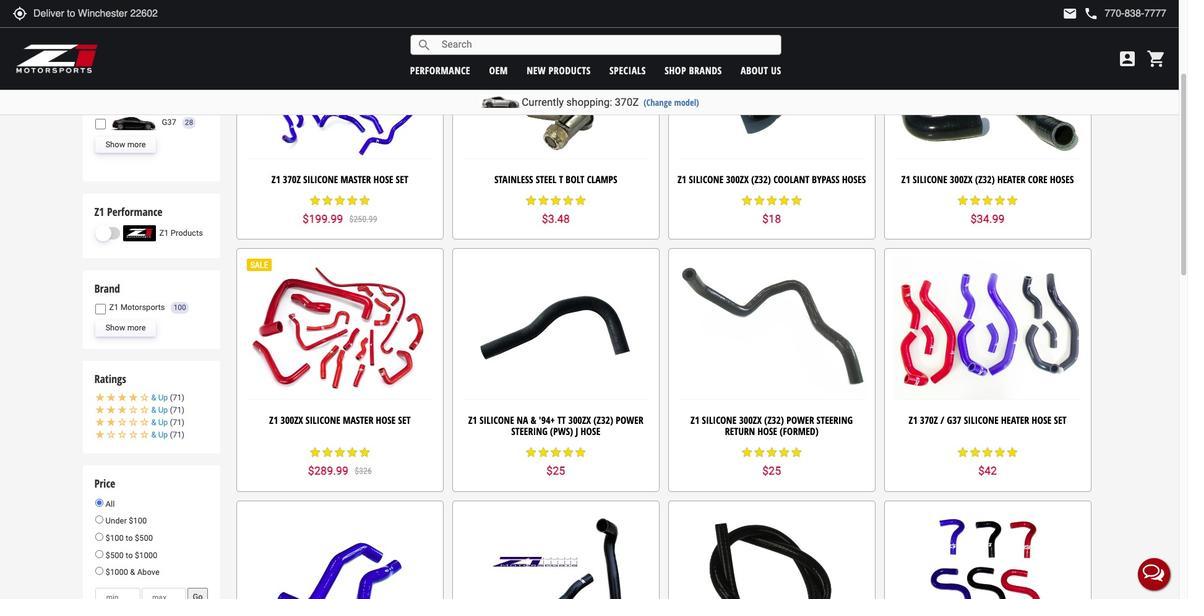 Task type: describe. For each thing, give the bounding box(es) containing it.
1 horizontal spatial 370z
[[615, 96, 639, 108]]

t
[[559, 172, 563, 186]]

silicone inside z1 silicone na & '94+ tt 300zx (z32) power steering (pws) j hose
[[480, 414, 515, 427]]

account_box
[[1118, 49, 1138, 69]]

$326
[[355, 466, 372, 476]]

model)
[[674, 97, 699, 108]]

shop brands
[[665, 63, 722, 77]]

shopping_cart
[[1147, 49, 1167, 69]]

(change model) link
[[644, 97, 699, 108]]

max number field
[[142, 588, 187, 599]]

motorsports
[[121, 303, 165, 312]]

all
[[104, 500, 115, 509]]

tt
[[558, 414, 566, 427]]

clamps
[[587, 172, 618, 186]]

/
[[941, 414, 945, 427]]

3 71 from the top
[[173, 418, 182, 427]]

bolt
[[566, 172, 585, 186]]

na
[[517, 414, 528, 427]]

mail
[[1063, 6, 1078, 21]]

(z32) for z1 silicone 300zx (z32) heater core hoses
[[975, 172, 995, 186]]

performance link
[[410, 63, 471, 77]]

z1 motorsports
[[109, 303, 165, 312]]

star star star star star $25 for 300zx
[[525, 447, 587, 477]]

star star star star star $3.48
[[525, 194, 587, 225]]

new
[[527, 63, 546, 77]]

z1 products
[[159, 229, 203, 238]]

28
[[185, 118, 193, 127]]

z1 silicone na & '94+ tt 300zx (z32) power steering (pws) j hose
[[468, 414, 644, 438]]

z1 for z1 silicone 300zx (z32) power steering return hose (formed)
[[691, 414, 700, 427]]

370z for z1 370z silicone master hose set
[[283, 172, 301, 186]]

z1 300zx silicone master hose set
[[269, 414, 411, 427]]

price
[[94, 476, 115, 491]]

phone link
[[1084, 6, 1167, 21]]

shopping_cart link
[[1144, 49, 1167, 69]]

to for $500
[[126, 551, 133, 560]]

(pws)
[[550, 425, 573, 438]]

$18
[[763, 212, 781, 225]]

star star star star star $289.99 $326
[[308, 446, 372, 477]]

master for z1 300zx silicone master hose set
[[343, 414, 374, 427]]

oem
[[489, 63, 508, 77]]

show for model
[[105, 140, 125, 149]]

performance
[[107, 204, 163, 219]]

z1 for z1 370z silicone master hose set
[[272, 172, 281, 186]]

$1000 & above
[[104, 568, 160, 577]]

set for z1 300zx silicone master hose set
[[398, 414, 411, 427]]

2 up from the top
[[158, 405, 168, 415]]

z1 370z silicone master hose set
[[272, 172, 409, 186]]

more for model
[[127, 140, 146, 149]]

$289.99
[[308, 464, 349, 477]]

show more button for model
[[96, 137, 156, 153]]

show more for brand
[[105, 323, 146, 333]]

z1 silicone 300zx (z32) coolant bypass hoses
[[678, 172, 866, 186]]

Search search field
[[432, 35, 781, 54]]

brand
[[94, 281, 120, 296]]

star star star star star $25 for return
[[741, 447, 803, 477]]

performance
[[410, 63, 471, 77]]

about us link
[[741, 63, 782, 77]]

ratings
[[94, 371, 126, 386]]

0 horizontal spatial $500
[[106, 551, 124, 560]]

z1 for z1 silicone 300zx (z32) coolant bypass hoses
[[678, 172, 687, 186]]

j
[[576, 425, 578, 438]]

stainless steel t bolt clamps
[[495, 172, 618, 186]]

1 vertical spatial g37
[[947, 414, 962, 427]]

min number field
[[96, 588, 140, 599]]

z1 for z1 products
[[159, 229, 169, 238]]

products
[[171, 229, 203, 238]]

300zx for z1 silicone 300zx (z32) power steering return hose (formed)
[[739, 414, 762, 427]]

1 vertical spatial $100
[[106, 534, 124, 543]]

oem link
[[489, 63, 508, 77]]

2 71 from the top
[[173, 405, 182, 415]]

370z for z1 370z / g37 silicone heater hose set
[[920, 414, 938, 427]]

star star star star star $34.99
[[957, 194, 1019, 225]]

account_box link
[[1115, 49, 1141, 69]]

power inside z1 silicone na & '94+ tt 300zx (z32) power steering (pws) j hose
[[616, 414, 644, 427]]

300zx for z1 silicone 300zx (z32) coolant bypass hoses
[[726, 172, 749, 186]]

above
[[137, 568, 160, 577]]

$3.48
[[542, 212, 570, 225]]

$199.99
[[303, 212, 343, 225]]

us
[[771, 63, 782, 77]]

star star star star star $18
[[741, 194, 803, 225]]

brands
[[689, 63, 722, 77]]

z1 silicone 300zx (z32) heater core hoses
[[902, 172, 1074, 186]]

100
[[174, 303, 186, 312]]

z1 for z1 370z / g37 silicone heater hose set
[[909, 414, 918, 427]]

z1 for z1 motorsports
[[109, 303, 119, 312]]

hose inside z1 silicone 300zx (z32) power steering return hose (formed)
[[758, 425, 778, 438]]

star star star star star $199.99 $250.99
[[303, 194, 377, 225]]

currently
[[522, 96, 564, 108]]

new products
[[527, 63, 591, 77]]

currently shopping: 370z (change model)
[[522, 96, 699, 108]]



Task type: vqa. For each thing, say whether or not it's contained in the screenshot.


Task type: locate. For each thing, give the bounding box(es) containing it.
show down infiniti g37 coupe sedan convertible v36 cv36 hv36 skyline 2008 2009 2010 2011 2012 2013 3.7l vq37vhr z1 motorsports image
[[105, 140, 125, 149]]

300zx
[[726, 172, 749, 186], [950, 172, 973, 186], [281, 414, 303, 427], [569, 414, 591, 427], [739, 414, 762, 427]]

shop
[[665, 63, 687, 77]]

1 vertical spatial more
[[127, 323, 146, 333]]

0 vertical spatial $1000
[[135, 551, 157, 560]]

2 show more button from the top
[[96, 320, 156, 337]]

g37 left the 28 on the left of the page
[[162, 117, 176, 127]]

$1000
[[135, 551, 157, 560], [106, 568, 128, 577]]

z1 inside z1 silicone 300zx (z32) power steering return hose (formed)
[[691, 414, 700, 427]]

return
[[725, 425, 755, 438]]

2 show from the top
[[105, 323, 125, 333]]

1 show more button from the top
[[96, 137, 156, 153]]

steering inside z1 silicone 300zx (z32) power steering return hose (formed)
[[817, 414, 853, 427]]

$25
[[547, 464, 565, 477], [763, 464, 781, 477]]

steel
[[536, 172, 557, 186]]

show more
[[105, 140, 146, 149], [105, 323, 146, 333]]

1 horizontal spatial $100
[[129, 517, 147, 526]]

1 horizontal spatial $25
[[763, 464, 781, 477]]

1 horizontal spatial g37
[[947, 414, 962, 427]]

$25 down (pws)
[[547, 464, 565, 477]]

bypass
[[812, 172, 840, 186]]

(z32) inside z1 silicone 300zx (z32) power steering return hose (formed)
[[765, 414, 784, 427]]

0 vertical spatial 370z
[[615, 96, 639, 108]]

$25 for 300zx
[[547, 464, 565, 477]]

show for brand
[[105, 323, 125, 333]]

specials link
[[610, 63, 646, 77]]

to down "$100 to $500"
[[126, 551, 133, 560]]

power right return
[[787, 414, 814, 427]]

1 horizontal spatial $500
[[135, 534, 153, 543]]

2 hoses from the left
[[1050, 172, 1074, 186]]

more down infiniti g37 coupe sedan convertible v36 cv36 hv36 skyline 2008 2009 2010 2011 2012 2013 3.7l vq37vhr z1 motorsports image
[[127, 140, 146, 149]]

1 to from the top
[[126, 534, 133, 543]]

2 power from the left
[[787, 414, 814, 427]]

g37
[[162, 117, 176, 127], [947, 414, 962, 427]]

mail phone
[[1063, 6, 1099, 21]]

$25 for return
[[763, 464, 781, 477]]

show more down infiniti g37 coupe sedan convertible v36 cv36 hv36 skyline 2008 2009 2010 2011 2012 2013 3.7l vq37vhr z1 motorsports image
[[105, 140, 146, 149]]

None radio
[[96, 533, 104, 541], [96, 567, 104, 575], [96, 533, 104, 541], [96, 567, 104, 575]]

infiniti g37 coupe sedan convertible v36 cv36 hv36 skyline 2008 2009 2010 2011 2012 2013 3.7l vq37vhr z1 motorsports image
[[109, 115, 159, 131]]

$42
[[979, 464, 997, 477]]

& inside z1 silicone na & '94+ tt 300zx (z32) power steering (pws) j hose
[[531, 414, 537, 427]]

0 vertical spatial heater
[[998, 172, 1026, 186]]

under  $100
[[104, 517, 147, 526]]

2 horizontal spatial 370z
[[920, 414, 938, 427]]

1 horizontal spatial hoses
[[1050, 172, 1074, 186]]

0 horizontal spatial $25
[[547, 464, 565, 477]]

0 vertical spatial to
[[126, 534, 133, 543]]

(change
[[644, 97, 672, 108]]

1 vertical spatial to
[[126, 551, 133, 560]]

shopping:
[[567, 96, 612, 108]]

(z32) inside z1 silicone na & '94+ tt 300zx (z32) power steering (pws) j hose
[[594, 414, 614, 427]]

z1 for z1 300zx silicone master hose set
[[269, 414, 278, 427]]

$500
[[135, 534, 153, 543], [106, 551, 124, 560]]

1 vertical spatial 370z
[[283, 172, 301, 186]]

2 & up 71 from the top
[[151, 405, 182, 415]]

products
[[549, 63, 591, 77]]

steering inside z1 silicone na & '94+ tt 300zx (z32) power steering (pws) j hose
[[512, 425, 548, 438]]

under
[[106, 517, 127, 526]]

0 horizontal spatial $100
[[106, 534, 124, 543]]

1 hoses from the left
[[842, 172, 866, 186]]

more
[[127, 140, 146, 149], [127, 323, 146, 333]]

0 vertical spatial more
[[127, 140, 146, 149]]

$34.99
[[971, 212, 1005, 225]]

heater left core
[[998, 172, 1026, 186]]

more for brand
[[127, 323, 146, 333]]

star star star star star $25 down (pws)
[[525, 447, 587, 477]]

z1 for z1 silicone 300zx (z32) heater core hoses
[[902, 172, 911, 186]]

4 71 from the top
[[173, 430, 182, 440]]

phone
[[1084, 6, 1099, 21]]

silicone inside z1 silicone 300zx (z32) power steering return hose (formed)
[[702, 414, 737, 427]]

0 horizontal spatial power
[[616, 414, 644, 427]]

heater
[[998, 172, 1026, 186], [1002, 414, 1030, 427]]

set for z1 370z silicone master hose set
[[396, 172, 409, 186]]

0 vertical spatial $500
[[135, 534, 153, 543]]

specials
[[610, 63, 646, 77]]

nissan 350z z33 2003 2004 2005 2006 2007 2008 2009 vq35de 3.5l revup rev up vq35hr nismo z1 motorsports image
[[109, 76, 159, 92]]

0 vertical spatial g37
[[162, 117, 176, 127]]

to up "$500 to $1000"
[[126, 534, 133, 543]]

(z32)
[[752, 172, 771, 186], [975, 172, 995, 186], [594, 414, 614, 427], [765, 414, 784, 427]]

star star star star star $25
[[525, 447, 587, 477], [741, 447, 803, 477]]

about us
[[741, 63, 782, 77]]

power right 'j'
[[616, 414, 644, 427]]

2 $25 from the left
[[763, 464, 781, 477]]

z1 for z1 silicone na & '94+ tt 300zx (z32) power steering (pws) j hose
[[468, 414, 477, 427]]

master up star star star star star $289.99 $326
[[343, 414, 374, 427]]

'94+
[[539, 414, 555, 427]]

&
[[151, 393, 156, 402], [151, 405, 156, 415], [531, 414, 537, 427], [151, 418, 156, 427], [151, 430, 156, 440], [130, 568, 135, 577]]

3 & up 71 from the top
[[151, 418, 182, 427]]

hose inside z1 silicone na & '94+ tt 300zx (z32) power steering (pws) j hose
[[581, 425, 601, 438]]

more down z1 motorsports
[[127, 323, 146, 333]]

my_location
[[12, 6, 27, 21]]

2 to from the top
[[126, 551, 133, 560]]

new products link
[[527, 63, 591, 77]]

mail link
[[1063, 6, 1078, 21]]

4 up from the top
[[158, 430, 168, 440]]

1 up from the top
[[158, 393, 168, 402]]

z1 for z1 performance
[[94, 204, 104, 219]]

hoses for z1 silicone 300zx (z32) coolant bypass hoses
[[842, 172, 866, 186]]

2 show more from the top
[[105, 323, 146, 333]]

$100 to $500
[[104, 534, 153, 543]]

(formed)
[[780, 425, 819, 438]]

1 vertical spatial $500
[[106, 551, 124, 560]]

0 horizontal spatial hoses
[[842, 172, 866, 186]]

up
[[158, 393, 168, 402], [158, 405, 168, 415], [158, 418, 168, 427], [158, 430, 168, 440]]

2 star star star star star $25 from the left
[[741, 447, 803, 477]]

z1 motorsports logo image
[[15, 43, 99, 74]]

$100 down under at the left bottom of the page
[[106, 534, 124, 543]]

1 horizontal spatial power
[[787, 414, 814, 427]]

(z32) left coolant
[[752, 172, 771, 186]]

to
[[126, 534, 133, 543], [126, 551, 133, 560]]

show more button for brand
[[96, 320, 156, 337]]

1 & up 71 from the top
[[151, 393, 182, 402]]

0 horizontal spatial g37
[[162, 117, 176, 127]]

300zx for z1 silicone 300zx (z32) heater core hoses
[[950, 172, 973, 186]]

hoses for z1 silicone 300zx (z32) heater core hoses
[[1050, 172, 1074, 186]]

1 vertical spatial show
[[105, 323, 125, 333]]

z1 performance
[[94, 204, 163, 219]]

0 vertical spatial show more button
[[96, 137, 156, 153]]

shop brands link
[[665, 63, 722, 77]]

coolant
[[774, 172, 810, 186]]

$100 up "$100 to $500"
[[129, 517, 147, 526]]

300zx inside z1 silicone na & '94+ tt 300zx (z32) power steering (pws) j hose
[[569, 414, 591, 427]]

$1000 up min number field
[[106, 568, 128, 577]]

1 vertical spatial show more button
[[96, 320, 156, 337]]

hoses
[[842, 172, 866, 186], [1050, 172, 1074, 186]]

0 horizontal spatial star star star star star $25
[[525, 447, 587, 477]]

show more button down z1 motorsports
[[96, 320, 156, 337]]

370z
[[615, 96, 639, 108], [283, 172, 301, 186], [920, 414, 938, 427]]

search
[[417, 37, 432, 52]]

1 71 from the top
[[173, 393, 182, 402]]

(z32) for z1 silicone 300zx (z32) coolant bypass hoses
[[752, 172, 771, 186]]

0 vertical spatial $100
[[129, 517, 147, 526]]

(z32) for z1 silicone 300zx (z32) power steering return hose (formed)
[[765, 414, 784, 427]]

star star star star star $42
[[957, 447, 1019, 477]]

$1000 up above
[[135, 551, 157, 560]]

power inside z1 silicone 300zx (z32) power steering return hose (formed)
[[787, 414, 814, 427]]

1 horizontal spatial steering
[[817, 414, 853, 427]]

1 horizontal spatial $1000
[[135, 551, 157, 560]]

show down z1 motorsports
[[105, 323, 125, 333]]

z1 inside z1 silicone na & '94+ tt 300zx (z32) power steering (pws) j hose
[[468, 414, 477, 427]]

1 vertical spatial show more
[[105, 323, 146, 333]]

1 vertical spatial $1000
[[106, 568, 128, 577]]

1 $25 from the left
[[547, 464, 565, 477]]

(z32) up star star star star star $34.99
[[975, 172, 995, 186]]

1 star star star star star $25 from the left
[[525, 447, 587, 477]]

0 horizontal spatial 370z
[[283, 172, 301, 186]]

show more button down infiniti g37 coupe sedan convertible v36 cv36 hv36 skyline 2008 2009 2010 2011 2012 2013 3.7l vq37vhr z1 motorsports image
[[96, 137, 156, 153]]

stainless
[[495, 172, 533, 186]]

core
[[1028, 172, 1048, 186]]

1 more from the top
[[127, 140, 146, 149]]

show more button
[[96, 137, 156, 153], [96, 320, 156, 337]]

hoses right core
[[1050, 172, 1074, 186]]

2 more from the top
[[127, 323, 146, 333]]

$500 down "$100 to $500"
[[106, 551, 124, 560]]

3 up from the top
[[158, 418, 168, 427]]

set
[[396, 172, 409, 186], [398, 414, 411, 427], [1054, 414, 1067, 427]]

(z32) right 'j'
[[594, 414, 614, 427]]

None checkbox
[[96, 42, 106, 52], [96, 61, 106, 72], [96, 80, 106, 91], [96, 119, 106, 129], [96, 304, 106, 314], [96, 42, 106, 52], [96, 61, 106, 72], [96, 80, 106, 91], [96, 119, 106, 129], [96, 304, 106, 314]]

2 vertical spatial 370z
[[920, 414, 938, 427]]

master for z1 370z silicone master hose set
[[341, 172, 371, 186]]

0 vertical spatial master
[[341, 172, 371, 186]]

$500 to $1000
[[104, 551, 157, 560]]

power
[[616, 414, 644, 427], [787, 414, 814, 427]]

show more for model
[[105, 140, 146, 149]]

300zx inside z1 silicone 300zx (z32) power steering return hose (formed)
[[739, 414, 762, 427]]

steering
[[817, 414, 853, 427], [512, 425, 548, 438]]

0 horizontal spatial $1000
[[106, 568, 128, 577]]

(z32) right return
[[765, 414, 784, 427]]

0 vertical spatial show
[[105, 140, 125, 149]]

star star star star star $25 down z1 silicone 300zx (z32) power steering return hose (formed)
[[741, 447, 803, 477]]

show
[[105, 140, 125, 149], [105, 323, 125, 333]]

1 vertical spatial master
[[343, 414, 374, 427]]

& up 71
[[151, 393, 182, 402], [151, 405, 182, 415], [151, 418, 182, 427], [151, 430, 182, 440]]

heater up star star star star star $42
[[1002, 414, 1030, 427]]

0 vertical spatial show more
[[105, 140, 146, 149]]

z1 370z / g37 silicone heater hose set
[[909, 414, 1067, 427]]

1 vertical spatial heater
[[1002, 414, 1030, 427]]

0 horizontal spatial steering
[[512, 425, 548, 438]]

master up the star star star star star $199.99 $250.99
[[341, 172, 371, 186]]

$250.99
[[349, 214, 377, 224]]

hose
[[374, 172, 393, 186], [376, 414, 396, 427], [1032, 414, 1052, 427], [581, 425, 601, 438], [758, 425, 778, 438]]

star
[[309, 194, 322, 207], [322, 194, 334, 207], [334, 194, 346, 207], [346, 194, 359, 207], [359, 194, 371, 207], [525, 194, 538, 207], [538, 194, 550, 207], [550, 194, 562, 207], [562, 194, 575, 207], [575, 194, 587, 207], [741, 194, 754, 207], [754, 194, 766, 207], [766, 194, 778, 207], [778, 194, 791, 207], [791, 194, 803, 207], [957, 194, 970, 207], [970, 194, 982, 207], [982, 194, 994, 207], [994, 194, 1007, 207], [1007, 194, 1019, 207], [309, 446, 322, 459], [322, 446, 334, 459], [334, 446, 346, 459], [346, 446, 359, 459], [359, 446, 371, 459], [525, 447, 538, 459], [538, 447, 550, 459], [550, 447, 562, 459], [562, 447, 575, 459], [575, 447, 587, 459], [741, 447, 754, 459], [754, 447, 766, 459], [766, 447, 778, 459], [778, 447, 791, 459], [791, 447, 803, 459], [957, 447, 970, 459], [970, 447, 982, 459], [982, 447, 994, 459], [994, 447, 1007, 459], [1007, 447, 1019, 459]]

4 & up 71 from the top
[[151, 430, 182, 440]]

$100
[[129, 517, 147, 526], [106, 534, 124, 543]]

show more down z1 motorsports
[[105, 323, 146, 333]]

1 power from the left
[[616, 414, 644, 427]]

z1 silicone 300zx (z32) power steering return hose (formed)
[[691, 414, 853, 438]]

model
[[94, 18, 122, 32]]

$500 up "$500 to $1000"
[[135, 534, 153, 543]]

$25 down z1 silicone 300zx (z32) power steering return hose (formed)
[[763, 464, 781, 477]]

1 show from the top
[[105, 140, 125, 149]]

to for $100
[[126, 534, 133, 543]]

about
[[741, 63, 769, 77]]

71
[[173, 393, 182, 402], [173, 405, 182, 415], [173, 418, 182, 427], [173, 430, 182, 440]]

1 horizontal spatial star star star star star $25
[[741, 447, 803, 477]]

hoses right bypass
[[842, 172, 866, 186]]

1 show more from the top
[[105, 140, 146, 149]]

g37 right the /
[[947, 414, 962, 427]]

None radio
[[96, 499, 104, 507], [96, 516, 104, 524], [96, 550, 104, 558], [96, 499, 104, 507], [96, 516, 104, 524], [96, 550, 104, 558]]

master
[[341, 172, 371, 186], [343, 414, 374, 427]]



